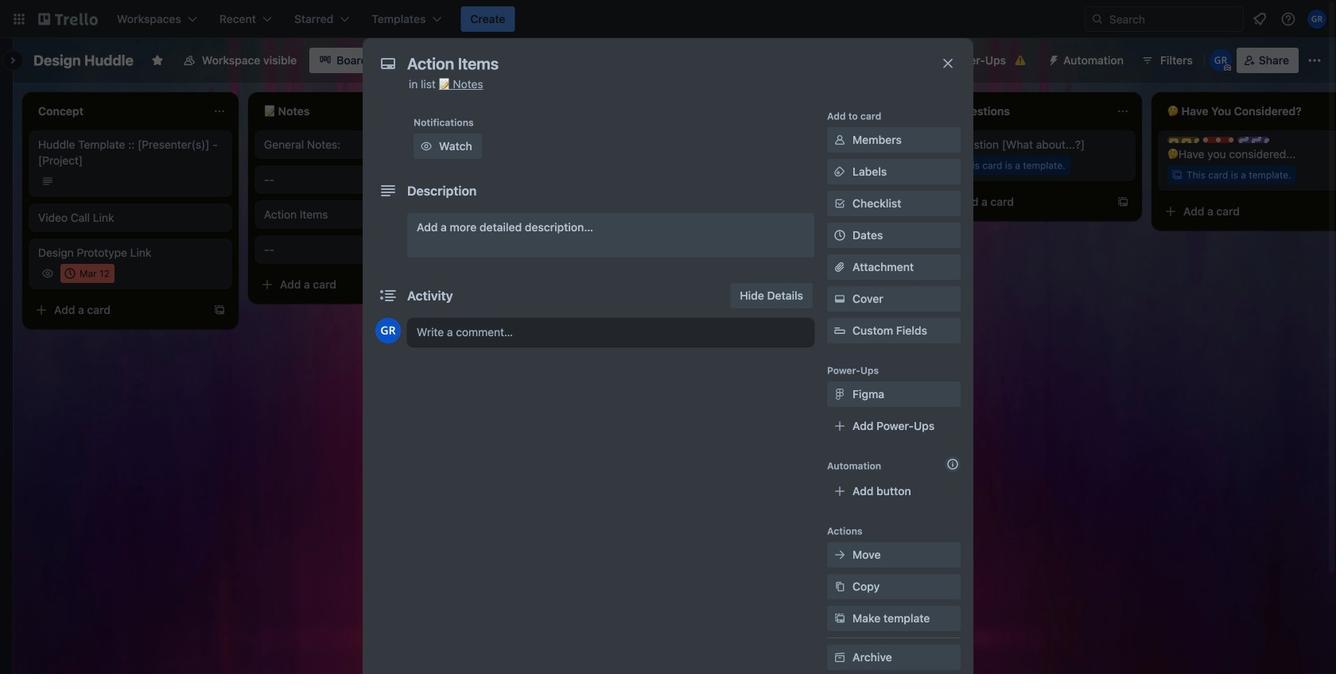 Task type: describe. For each thing, give the bounding box(es) containing it.
color: red, title: none image
[[1203, 137, 1234, 143]]

color: yellow, title: none image
[[1168, 137, 1199, 143]]

1 horizontal spatial greg robinson (gregrobinson96) image
[[1308, 10, 1327, 29]]

2 sm image from the top
[[832, 387, 848, 402]]

Write a comment text field
[[407, 318, 814, 347]]

0 notifications image
[[1250, 10, 1269, 29]]

customize views image
[[385, 52, 401, 68]]

search image
[[1091, 13, 1104, 25]]

star or unstar board image
[[151, 54, 164, 67]]

5 sm image from the top
[[832, 650, 848, 666]]



Task type: vqa. For each thing, say whether or not it's contained in the screenshot.
Primary Element
yes



Task type: locate. For each thing, give the bounding box(es) containing it.
1 sm image from the top
[[832, 164, 848, 180]]

Search field
[[1104, 7, 1243, 31]]

open information menu image
[[1281, 11, 1297, 27]]

None text field
[[399, 49, 924, 78]]

greg robinson (gregrobinson96) image
[[1308, 10, 1327, 29], [1210, 49, 1232, 72]]

sm image
[[1041, 48, 1063, 70], [832, 132, 848, 148], [418, 138, 434, 154], [832, 291, 848, 307], [832, 547, 848, 563]]

Board name text field
[[25, 48, 141, 73]]

3 sm image from the top
[[832, 579, 848, 595]]

show menu image
[[1307, 52, 1323, 68]]

None checkbox
[[60, 264, 114, 283]]

sm image
[[832, 164, 848, 180], [832, 387, 848, 402], [832, 579, 848, 595], [832, 611, 848, 627], [832, 650, 848, 666]]

1 vertical spatial greg robinson (gregrobinson96) image
[[1210, 49, 1232, 72]]

0 vertical spatial greg robinson (gregrobinson96) image
[[1308, 10, 1327, 29]]

edit card image
[[437, 208, 450, 220]]

create from template… image
[[891, 196, 904, 208], [1117, 196, 1129, 208], [213, 304, 226, 317], [665, 336, 678, 349]]

create from template… image
[[439, 278, 452, 291]]

0 horizontal spatial greg robinson (gregrobinson96) image
[[1210, 49, 1232, 72]]

greg robinson (gregrobinson96) image
[[375, 318, 401, 344]]

primary element
[[0, 0, 1336, 38]]

4 sm image from the top
[[832, 611, 848, 627]]

greg robinson (gregrobinson96) image down search field
[[1210, 49, 1232, 72]]

color: purple, title: none image
[[1238, 137, 1269, 143]]

greg robinson (gregrobinson96) image right 'open information menu' image
[[1308, 10, 1327, 29]]



